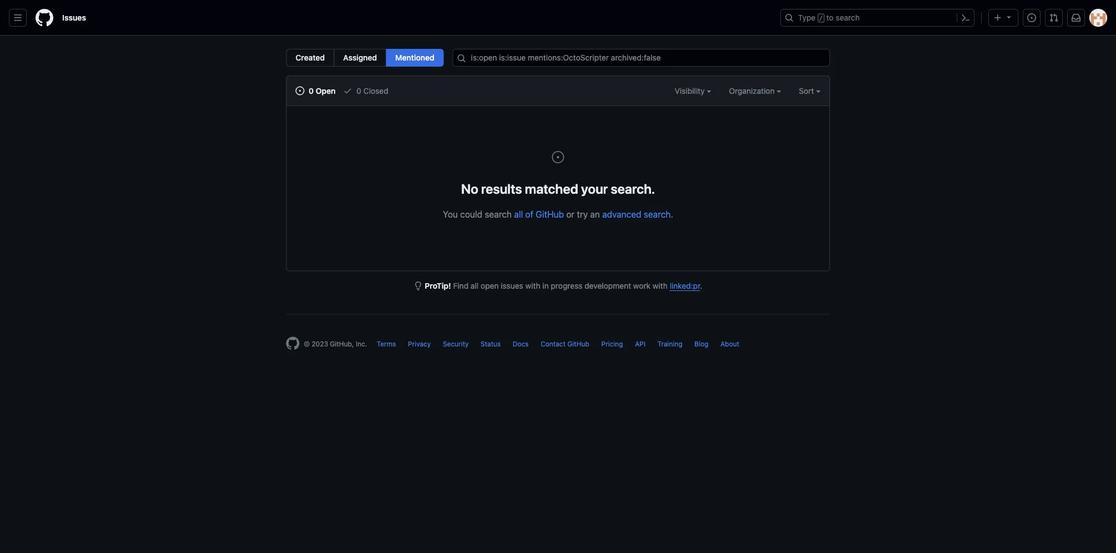 Task type: describe. For each thing, give the bounding box(es) containing it.
0 closed
[[355, 86, 389, 95]]

linked:pr
[[670, 281, 700, 290]]

light bulb image
[[414, 282, 423, 290]]

in
[[543, 281, 549, 290]]

find
[[453, 281, 469, 290]]

pricing
[[602, 340, 623, 348]]

Search all issues text field
[[453, 49, 830, 67]]

api
[[635, 340, 646, 348]]

training
[[658, 340, 683, 348]]

Issues search field
[[453, 49, 830, 67]]

an
[[590, 209, 600, 219]]

blog
[[695, 340, 709, 348]]

progress
[[551, 281, 583, 290]]

security link
[[443, 340, 469, 348]]

mentioned
[[396, 53, 435, 62]]

advanced search link
[[602, 209, 671, 219]]

advanced
[[602, 209, 642, 219]]

search.
[[611, 181, 655, 196]]

matched
[[525, 181, 579, 196]]

contact github
[[541, 340, 590, 348]]

all of github link
[[514, 209, 564, 219]]

issues
[[501, 281, 524, 290]]

assigned link
[[334, 49, 387, 67]]

open
[[481, 281, 499, 290]]

about link
[[721, 340, 740, 348]]

notifications image
[[1072, 13, 1081, 22]]

sort button
[[799, 85, 821, 97]]

about
[[721, 340, 740, 348]]

mentioned link
[[386, 49, 444, 67]]

assigned
[[343, 53, 377, 62]]

issues element
[[286, 49, 444, 67]]

security
[[443, 340, 469, 348]]

could
[[460, 209, 483, 219]]

training link
[[658, 340, 683, 348]]

status
[[481, 340, 501, 348]]

0 for open
[[309, 86, 314, 95]]

development
[[585, 281, 631, 290]]

type
[[798, 13, 816, 22]]

to
[[827, 13, 834, 22]]

issue opened image
[[1028, 13, 1037, 22]]

pricing link
[[602, 340, 623, 348]]

2023
[[312, 340, 328, 348]]

plus image
[[994, 13, 1003, 22]]

organization
[[729, 86, 777, 95]]

privacy link
[[408, 340, 431, 348]]

1 horizontal spatial github
[[568, 340, 590, 348]]

protip! find all open issues with in progress development work with linked:pr .
[[425, 281, 703, 290]]

2 horizontal spatial search
[[836, 13, 860, 22]]

organization button
[[729, 85, 782, 97]]

0 vertical spatial all
[[514, 209, 523, 219]]

0 vertical spatial .
[[671, 209, 674, 219]]

sort
[[799, 86, 814, 95]]



Task type: vqa. For each thing, say whether or not it's contained in the screenshot.
TYPE
yes



Task type: locate. For each thing, give the bounding box(es) containing it.
all right find
[[471, 281, 479, 290]]

created link
[[286, 49, 334, 67]]

all left of
[[514, 209, 523, 219]]

github right of
[[536, 209, 564, 219]]

no results matched your search.
[[461, 181, 655, 196]]

github right contact
[[568, 340, 590, 348]]

blog link
[[695, 340, 709, 348]]

1 horizontal spatial .
[[700, 281, 703, 290]]

0 inside 0 open link
[[309, 86, 314, 95]]

closed
[[364, 86, 389, 95]]

terms
[[377, 340, 396, 348]]

search right to
[[836, 13, 860, 22]]

github
[[536, 209, 564, 219], [568, 340, 590, 348]]

try
[[577, 209, 588, 219]]

api link
[[635, 340, 646, 348]]

with left in
[[526, 281, 541, 290]]

contact github link
[[541, 340, 590, 348]]

issue opened image up no results matched your search.
[[552, 150, 565, 164]]

homepage image
[[36, 9, 53, 27]]

command palette image
[[962, 13, 971, 22]]

.
[[671, 209, 674, 219], [700, 281, 703, 290]]

search down the search.
[[644, 209, 671, 219]]

1 vertical spatial issue opened image
[[552, 150, 565, 164]]

docs link
[[513, 340, 529, 348]]

terms link
[[377, 340, 396, 348]]

1 vertical spatial all
[[471, 281, 479, 290]]

0 inside 0 closed link
[[357, 86, 362, 95]]

0 vertical spatial issue opened image
[[296, 86, 305, 95]]

visibility
[[675, 86, 707, 95]]

0 horizontal spatial all
[[471, 281, 479, 290]]

0 horizontal spatial github
[[536, 209, 564, 219]]

issue opened image left 0 open
[[296, 86, 305, 95]]

you
[[443, 209, 458, 219]]

your
[[581, 181, 608, 196]]

you could search all of github or try an advanced search .
[[443, 209, 674, 219]]

type / to search
[[798, 13, 860, 22]]

issue opened image
[[296, 86, 305, 95], [552, 150, 565, 164]]

0 horizontal spatial .
[[671, 209, 674, 219]]

1 horizontal spatial with
[[653, 281, 668, 290]]

search image
[[457, 54, 466, 63]]

or
[[567, 209, 575, 219]]

0 open
[[307, 86, 336, 95]]

github,
[[330, 340, 354, 348]]

1 horizontal spatial all
[[514, 209, 523, 219]]

0 left open
[[309, 86, 314, 95]]

protip!
[[425, 281, 451, 290]]

docs
[[513, 340, 529, 348]]

1 vertical spatial github
[[568, 340, 590, 348]]

1 horizontal spatial issue opened image
[[552, 150, 565, 164]]

open
[[316, 86, 336, 95]]

1 horizontal spatial search
[[644, 209, 671, 219]]

privacy
[[408, 340, 431, 348]]

0 for closed
[[357, 86, 362, 95]]

1 vertical spatial .
[[700, 281, 703, 290]]

1 horizontal spatial 0
[[357, 86, 362, 95]]

issue opened image inside 0 open link
[[296, 86, 305, 95]]

0 horizontal spatial with
[[526, 281, 541, 290]]

linked:pr link
[[670, 281, 700, 290]]

2 0 from the left
[[357, 86, 362, 95]]

results
[[481, 181, 522, 196]]

visibility button
[[675, 85, 712, 97]]

0 horizontal spatial search
[[485, 209, 512, 219]]

0 open link
[[296, 85, 336, 97]]

of
[[526, 209, 534, 219]]

©
[[304, 340, 310, 348]]

search
[[836, 13, 860, 22], [485, 209, 512, 219], [644, 209, 671, 219]]

0 closed link
[[343, 85, 389, 97]]

0
[[309, 86, 314, 95], [357, 86, 362, 95]]

inc.
[[356, 340, 367, 348]]

0 horizontal spatial issue opened image
[[296, 86, 305, 95]]

created
[[296, 53, 325, 62]]

1 with from the left
[[526, 281, 541, 290]]

0 vertical spatial github
[[536, 209, 564, 219]]

triangle down image
[[1005, 12, 1014, 21]]

contact
[[541, 340, 566, 348]]

check image
[[343, 86, 352, 95]]

/
[[819, 14, 823, 22]]

issues
[[62, 13, 86, 22]]

all
[[514, 209, 523, 219], [471, 281, 479, 290]]

0 right 'check' image
[[357, 86, 362, 95]]

status link
[[481, 340, 501, 348]]

2 with from the left
[[653, 281, 668, 290]]

with
[[526, 281, 541, 290], [653, 281, 668, 290]]

search down the results
[[485, 209, 512, 219]]

© 2023 github, inc.
[[304, 340, 367, 348]]

0 horizontal spatial 0
[[309, 86, 314, 95]]

1 0 from the left
[[309, 86, 314, 95]]

homepage image
[[286, 337, 300, 350]]

git pull request image
[[1050, 13, 1059, 22]]

with right work
[[653, 281, 668, 290]]

work
[[633, 281, 651, 290]]

no
[[461, 181, 479, 196]]



